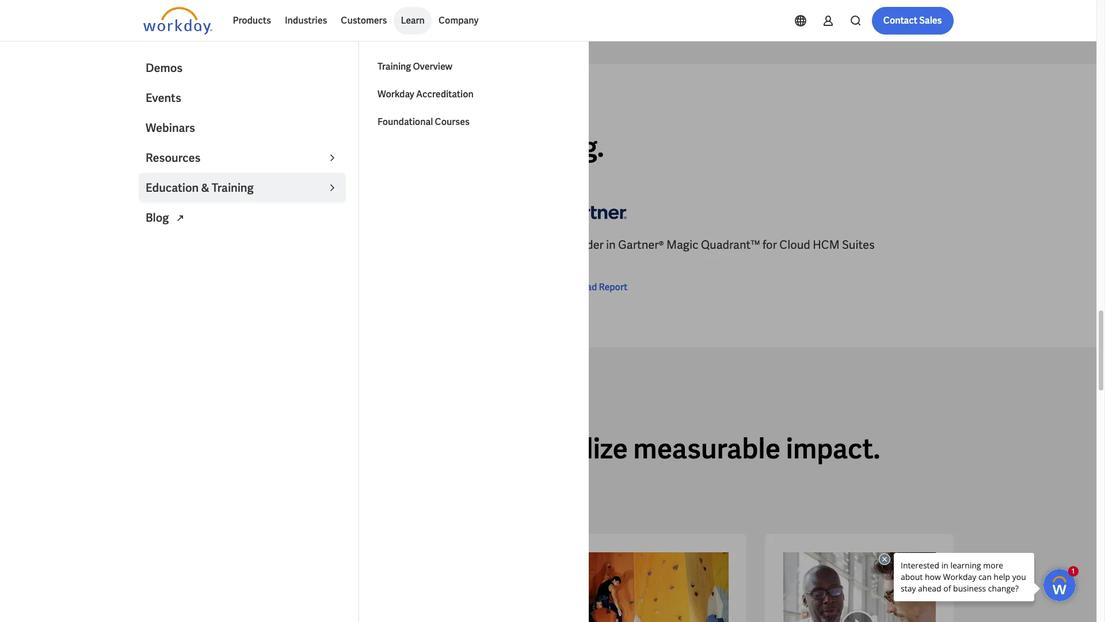 Task type: locate. For each thing, give the bounding box(es) containing it.
2023
[[204, 238, 229, 253]]

industries button
[[278, 7, 334, 35]]

gartner image
[[143, 195, 212, 228], [558, 195, 627, 228]]

gartner® up "report"
[[619, 238, 664, 253]]

1 horizontal spatial leader
[[568, 238, 604, 253]]

a leader in 2023 gartner® magic quadrant™ for cloud erp for service- centric enterprises
[[143, 238, 509, 269]]

training right the &
[[212, 180, 254, 195]]

in up "report"
[[606, 238, 616, 253]]

a
[[143, 129, 162, 165], [143, 238, 151, 253], [558, 238, 566, 253]]

2 quadrant™ from the left
[[701, 238, 761, 253]]

say
[[211, 102, 226, 112]]

0 horizontal spatial in
[[192, 238, 201, 253]]

magic inside a leader in 2023 gartner® magic quadrant™ for cloud erp for service- centric enterprises
[[280, 238, 312, 253]]

1 gartner image from the left
[[143, 195, 212, 228]]

1 horizontal spatial gartner image
[[558, 195, 627, 228]]

hr,
[[386, 129, 430, 165]]

events link
[[139, 83, 346, 113]]

leader for a leader in 2023 gartner® magic quadrant™ for cloud erp for service- centric enterprises
[[153, 238, 189, 253]]

industries
[[415, 431, 541, 467]]

0 horizontal spatial gartner®
[[231, 238, 277, 253]]

1 leader from the left
[[153, 238, 189, 253]]

0 horizontal spatial for
[[376, 238, 390, 253]]

what
[[143, 102, 167, 112]]

training overview
[[378, 60, 453, 73]]

training
[[378, 60, 411, 73], [212, 180, 254, 195]]

quadrant™
[[314, 238, 373, 253], [701, 238, 761, 253]]

a for a leader in 2023 gartner® magic quadrant™ for cloud erp for service- centric enterprises
[[143, 238, 151, 253]]

0 horizontal spatial leader
[[153, 238, 189, 253]]

&
[[201, 180, 210, 195]]

in
[[252, 129, 275, 165], [192, 238, 201, 253], [606, 238, 616, 253]]

1 horizontal spatial quadrant™
[[701, 238, 761, 253]]

bdo canada image
[[784, 553, 936, 622]]

for right erp
[[449, 238, 464, 253]]

centric
[[143, 254, 182, 269]]

1 horizontal spatial in
[[252, 129, 275, 165]]

gartner® inside a leader in 2023 gartner® magic quadrant™ for cloud erp for service- centric enterprises
[[231, 238, 277, 253]]

contact sales link
[[872, 7, 954, 35]]

in for gartner®
[[606, 238, 616, 253]]

planning.
[[488, 129, 604, 165]]

companies
[[143, 431, 285, 467]]

contact
[[884, 14, 918, 26]]

0 horizontal spatial quadrant™
[[314, 238, 373, 253]]

1 for from the left
[[376, 238, 390, 253]]

read
[[576, 281, 597, 293]]

contact sales
[[884, 14, 943, 26]]

2 horizontal spatial in
[[606, 238, 616, 253]]

gartner image for gartner®
[[558, 195, 627, 228]]

0 horizontal spatial training
[[212, 180, 254, 195]]

1 horizontal spatial for
[[449, 238, 464, 253]]

1 magic from the left
[[280, 238, 312, 253]]

analysts
[[169, 102, 209, 112]]

opens in a new tab image
[[174, 212, 187, 225]]

for
[[376, 238, 390, 253], [449, 238, 464, 253], [763, 238, 777, 253]]

a for a leader in gartner® magic quadrant™ for cloud hcm suites
[[558, 238, 566, 253]]

magic
[[280, 238, 312, 253], [667, 238, 699, 253]]

in inside a leader in 2023 gartner® magic quadrant™ for cloud erp for service- centric enterprises
[[192, 238, 201, 253]]

for left hcm at top
[[763, 238, 777, 253]]

foundational courses link
[[371, 108, 578, 136]]

leader inside a leader in 2023 gartner® magic quadrant™ for cloud erp for service- centric enterprises
[[153, 238, 189, 253]]

customers button
[[334, 7, 394, 35]]

a up the read report link
[[558, 238, 566, 253]]

1 vertical spatial training
[[212, 180, 254, 195]]

0 horizontal spatial gartner image
[[143, 195, 212, 228]]

2 leader from the left
[[568, 238, 604, 253]]

1 horizontal spatial cloud
[[780, 238, 811, 253]]

service-
[[466, 238, 509, 253]]

cloud
[[393, 238, 424, 253], [780, 238, 811, 253]]

2 horizontal spatial for
[[763, 238, 777, 253]]

a up 'centric'
[[143, 238, 151, 253]]

gartner image for 2023
[[143, 195, 212, 228]]

impact.
[[786, 431, 881, 467]]

a down what
[[143, 129, 162, 165]]

0 horizontal spatial magic
[[280, 238, 312, 253]]

leader
[[168, 129, 247, 165]]

blog link
[[139, 203, 346, 233]]

products
[[233, 14, 271, 26]]

cloud left erp
[[393, 238, 424, 253]]

gartner® down blog link
[[231, 238, 277, 253]]

2 for from the left
[[449, 238, 464, 253]]

0 vertical spatial training
[[378, 60, 411, 73]]

in left 2023
[[192, 238, 201, 253]]

industries
[[285, 14, 327, 26]]

1 horizontal spatial gartner®
[[619, 238, 664, 253]]

1 cloud from the left
[[393, 238, 424, 253]]

in for finance,
[[252, 129, 275, 165]]

a leader in gartner® magic quadrant™ for cloud hcm suites
[[558, 238, 875, 253]]

leader up 'centric'
[[153, 238, 189, 253]]

a inside a leader in 2023 gartner® magic quadrant™ for cloud erp for service- centric enterprises
[[143, 238, 151, 253]]

in for 2023
[[192, 238, 201, 253]]

leader up read
[[568, 238, 604, 253]]

report
[[599, 281, 628, 293]]

sales
[[920, 14, 943, 26]]

1 quadrant™ from the left
[[314, 238, 373, 253]]

0 horizontal spatial cloud
[[393, 238, 424, 253]]

training up the workday
[[378, 60, 411, 73]]

1 gartner® from the left
[[231, 238, 277, 253]]

learn
[[401, 14, 425, 26]]

in up education & training dropdown button
[[252, 129, 275, 165]]

workday
[[378, 88, 415, 100]]

realize
[[546, 431, 628, 467]]

leader
[[153, 238, 189, 253], [568, 238, 604, 253]]

cloud left hcm at top
[[780, 238, 811, 253]]

all
[[380, 431, 409, 467]]

1 horizontal spatial magic
[[667, 238, 699, 253]]

company
[[439, 14, 479, 26]]

for left erp
[[376, 238, 390, 253]]

what analysts say
[[143, 102, 226, 112]]

gartner®
[[231, 238, 277, 253], [619, 238, 664, 253]]

2 gartner image from the left
[[558, 195, 627, 228]]

blog
[[146, 210, 171, 225]]

demos
[[146, 60, 183, 75]]

1 horizontal spatial training
[[378, 60, 411, 73]]

training inside education & training dropdown button
[[212, 180, 254, 195]]

companies across all industries realize measurable impact.
[[143, 431, 881, 467]]



Task type: describe. For each thing, give the bounding box(es) containing it.
2 gartner® from the left
[[619, 238, 664, 253]]

leader for a leader in gartner® magic quadrant™ for cloud hcm suites
[[568, 238, 604, 253]]

hcm
[[813, 238, 840, 253]]

training overview link
[[371, 53, 578, 81]]

finance,
[[281, 129, 380, 165]]

products button
[[226, 7, 278, 35]]

workday accreditation link
[[371, 81, 578, 108]]

foundational
[[378, 116, 433, 128]]

suites
[[843, 238, 875, 253]]

read report link
[[558, 281, 628, 295]]

erp
[[426, 238, 447, 253]]

education & training button
[[139, 173, 346, 203]]

read report
[[576, 281, 628, 293]]

demos link
[[139, 53, 346, 83]]

accreditation
[[416, 88, 474, 100]]

go to the homepage image
[[143, 7, 212, 35]]

learn all the successes life time fitness achieved with workday. image
[[576, 553, 729, 622]]

training inside training overview link
[[378, 60, 411, 73]]

overview
[[413, 60, 453, 73]]

customers
[[341, 14, 387, 26]]

and
[[435, 129, 483, 165]]

resources
[[146, 150, 201, 165]]

resources button
[[139, 143, 346, 173]]

across
[[291, 431, 374, 467]]

education
[[146, 180, 199, 195]]

2 magic from the left
[[667, 238, 699, 253]]

learn button
[[394, 7, 432, 35]]

foundational courses
[[378, 116, 470, 128]]

3 for from the left
[[763, 238, 777, 253]]

a for a leader in finance, hr, and planning.
[[143, 129, 162, 165]]

education & training
[[146, 180, 254, 195]]

courses
[[435, 116, 470, 128]]

a leader in finance, hr, and planning.
[[143, 129, 604, 165]]

2 cloud from the left
[[780, 238, 811, 253]]

company button
[[432, 7, 486, 35]]

enterprises
[[184, 254, 244, 269]]

workday accreditation
[[378, 88, 474, 100]]

events
[[146, 90, 181, 105]]

webinars
[[146, 120, 195, 135]]

webinars link
[[139, 113, 346, 143]]

cloud inside a leader in 2023 gartner® magic quadrant™ for cloud erp for service- centric enterprises
[[393, 238, 424, 253]]

measurable
[[634, 431, 781, 467]]

quadrant™ inside a leader in 2023 gartner® magic quadrant™ for cloud erp for service- centric enterprises
[[314, 238, 373, 253]]



Task type: vqa. For each thing, say whether or not it's contained in the screenshot.
'several'
no



